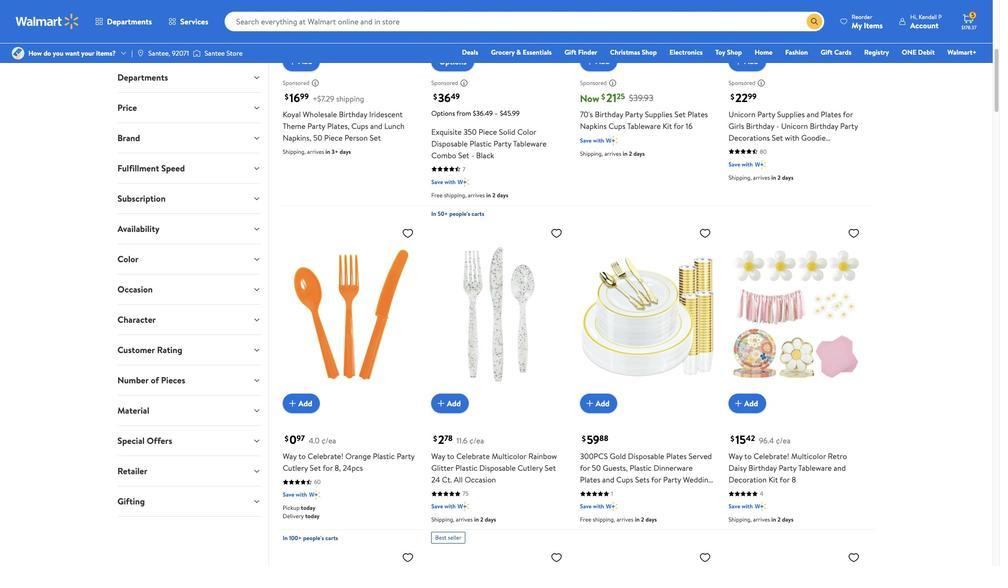 Task type: describe. For each thing, give the bounding box(es) containing it.
occasion button
[[110, 275, 269, 304]]

100pcs butterfly birthday party supplies decoration, 25 guests purple butterfly disposable paper plates napkins cups for butterfly fairy themed parties, baby shower image
[[729, 548, 864, 566]]

gift finder link
[[560, 47, 602, 58]]

1 vertical spatial free shipping, arrives in 2 days
[[580, 515, 657, 524]]

reorder my items
[[852, 12, 883, 31]]

walmart plus image for 22
[[755, 160, 767, 169]]

from
[[457, 108, 471, 118]]

cloth
[[748, 156, 767, 166]]

gift cards
[[821, 47, 852, 57]]

cards
[[835, 47, 852, 57]]

way to celebrate! orange plastic party cutlery set for 8, 24pcs image
[[283, 223, 418, 406]]

number of pieces
[[117, 374, 185, 386]]

person
[[345, 132, 368, 143]]

with for walmart plus image to the top
[[593, 136, 604, 144]]

plastic inside $ 0 97 4.0 ¢/ea way to celebrate! orange plastic party cutlery set for 8, 24pcs
[[373, 451, 395, 462]]

fashion link
[[781, 47, 813, 58]]

1 horizontal spatial walmart plus image
[[458, 177, 469, 187]]

exquisite 350 piece solid color disposable plastic party tableware combo set - black image
[[431, 0, 566, 63]]

Walmart Site-Wide search field
[[225, 12, 825, 31]]

shipping, inside the $ 16 99 +$7.29 shipping koyal wholesale birthday iridescent theme party plates, cups and lunch napkins, 50 piece person set shipping, arrives in 3+ days
[[283, 147, 306, 156]]

and inside unicorn party supplies and plates for girls birthday - unicorn birthday party decorations set with goodie bags,unicorn ring,unicorn bracelet, xl table cloth for creating amazing unicorn theme party
[[807, 109, 819, 120]]

300pcs
[[580, 451, 608, 462]]

plates inside now $ 21 25 $39.93 70's birthday party supplies set plates napkins cups tableware kit for 16
[[688, 109, 708, 120]]

speed
[[161, 162, 185, 174]]

59
[[587, 431, 600, 448]]

99 for 22
[[748, 91, 757, 102]]

unicorn party supplies and plates for girls birthday - unicorn birthday party decorations set with goodie bags,unicorn ring,unicorn bracelet, xl table cloth for creating amazing unicorn theme party
[[729, 109, 861, 178]]

2 vertical spatial walmart plus image
[[309, 490, 321, 500]]

in down black
[[486, 191, 491, 199]]

number of pieces button
[[110, 365, 269, 395]]

1 horizontal spatial shipping,
[[593, 515, 615, 524]]

shipping, for 11.6 ¢/ea
[[431, 515, 455, 524]]

save with for 96.4 ¢/ea
[[729, 502, 753, 511]]

0 vertical spatial walmart plus image
[[606, 136, 618, 145]]

cups for 99
[[351, 120, 368, 131]]

2 down now $ 21 25 $39.93 70's birthday party supplies set plates napkins cups tableware kit for 16
[[629, 149, 632, 158]]

party inside the $ 16 99 +$7.29 shipping koyal wholesale birthday iridescent theme party plates, cups and lunch napkins, 50 piece person set shipping, arrives in 3+ days
[[307, 120, 325, 131]]

toy shop
[[716, 47, 742, 57]]

brand tab
[[110, 123, 269, 153]]

birthday inside $ 15 42 96.4 ¢/ea way to celebrate! multicolor retro daisy birthday party tableware and decoration kit for 8
[[749, 463, 777, 473]]

cups for 21
[[609, 120, 626, 131]]

character tab
[[110, 305, 269, 335]]

glitter
[[431, 463, 454, 473]]

with for walmart plus image to the middle
[[445, 178, 456, 186]]

way for 0
[[283, 451, 297, 462]]

arrives up the seller
[[456, 515, 473, 524]]

amazing
[[812, 156, 841, 166]]

- inside unicorn party supplies and plates for girls birthday - unicorn birthday party decorations set with goodie bags,unicorn ring,unicorn bracelet, xl table cloth for creating amazing unicorn theme party
[[777, 120, 780, 131]]

party inside exquisite 350 piece solid color disposable plastic party tableware combo set - black
[[494, 138, 512, 149]]

options link
[[431, 52, 475, 71]]

theme inside the $ 16 99 +$7.29 shipping koyal wholesale birthday iridescent theme party plates, cups and lunch napkins, 50 piece person set shipping, arrives in 3+ days
[[283, 120, 306, 131]]

plates inside unicorn party supplies and plates for girls birthday - unicorn birthday party decorations set with goodie bags,unicorn ring,unicorn bracelet, xl table cloth for creating amazing unicorn theme party
[[821, 109, 841, 120]]

customer rating tab
[[110, 335, 269, 365]]

save with for 11.6 ¢/ea
[[431, 502, 456, 511]]

options from $36.49 – $45.99
[[431, 108, 520, 118]]

36
[[438, 89, 451, 106]]

plastic inside exquisite 350 piece solid color disposable plastic party tableware combo set - black
[[470, 138, 492, 149]]

lunch
[[384, 120, 405, 131]]

set inside exquisite 350 piece solid color disposable plastic party tableware combo set - black
[[458, 150, 470, 161]]

1 horizontal spatial free
[[580, 515, 592, 524]]

walmart plus image for 96.4 ¢/ea
[[755, 502, 767, 512]]

in up 'way to celebrate! electric blue plastic forks, 24ct' image
[[474, 515, 479, 524]]

$39.93
[[629, 92, 654, 104]]

set inside the $ 16 99 +$7.29 shipping koyal wholesale birthday iridescent theme party plates, cups and lunch napkins, 50 piece person set shipping, arrives in 3+ days
[[370, 132, 381, 143]]

$ 16 99 +$7.29 shipping koyal wholesale birthday iridescent theme party plates, cups and lunch napkins, 50 piece person set shipping, arrives in 3+ days
[[283, 89, 405, 156]]

2 down black
[[493, 191, 496, 199]]

santee,
[[148, 48, 170, 58]]

arrives down napkins
[[605, 149, 622, 158]]

celebrate! for 15
[[754, 451, 790, 462]]

material button
[[110, 396, 269, 425]]

save for 96.4 ¢/ea
[[729, 502, 741, 511]]

sponsored for +$7.29 shipping
[[283, 79, 310, 87]]

300pcs gold disposable plates served for 50 guests, plastic dinnerware plates and cups sets for party wedding engagement baby shower holiday thanksgiving halloween christmas new year image
[[580, 223, 715, 406]]

add to favorites list, way to celebrate! light pink plastic cutlery set for 8, 24pcs image
[[402, 552, 414, 564]]

$ for 2
[[433, 434, 437, 444]]

exquisite
[[431, 126, 462, 137]]

you
[[53, 48, 63, 58]]

brand button
[[110, 123, 269, 153]]

24
[[431, 474, 440, 485]]

arrives down the halloween
[[617, 515, 634, 524]]

shipping, arrives in 2 days for 11.6 ¢/ea
[[431, 515, 496, 524]]

way to celebrate! light pink plastic cutlery set for 8, 24pcs image
[[283, 548, 418, 566]]

shipping
[[336, 93, 364, 104]]

in down the halloween
[[635, 515, 640, 524]]

christmas shop
[[610, 47, 657, 57]]

2 up 'way to celebrate! electric blue plastic forks, 24ct' image
[[480, 515, 484, 524]]

gift for gift finder
[[565, 47, 577, 57]]

add to cart image for 59
[[584, 398, 596, 409]]

character
[[117, 314, 156, 326]]

plates,
[[327, 120, 350, 131]]

in down ring,unicorn
[[772, 173, 776, 182]]

42
[[746, 433, 755, 444]]

shop for toy shop
[[727, 47, 742, 57]]

party up xl
[[840, 120, 858, 131]]

retailer tab
[[110, 456, 269, 486]]

ad disclaimer and feedback image for 21
[[609, 79, 617, 87]]

and inside $ 15 42 96.4 ¢/ea way to celebrate! multicolor retro daisy birthday party tableware and decoration kit for 8
[[834, 463, 846, 473]]

today right delivery
[[305, 512, 320, 520]]

number of pieces tab
[[110, 365, 269, 395]]

2 up 100pcs butterfly birthday party supplies decoration, 25 guests purple butterfly disposable paper plates napkins cups for butterfly fairy themed parties, baby shower image
[[778, 515, 781, 524]]

seller
[[448, 534, 462, 542]]

subscription button
[[110, 184, 269, 213]]

gifting button
[[110, 487, 269, 516]]

ct.
[[442, 474, 452, 485]]

add to favorites list, way to celebrate multicolor rainbow glitter plastic disposable cutlery set 24 ct. all occasion image
[[551, 227, 563, 239]]

set inside unicorn party supplies and plates for girls birthday - unicorn birthday party decorations set with goodie bags,unicorn ring,unicorn bracelet, xl table cloth for creating amazing unicorn theme party
[[772, 132, 783, 143]]

2 vertical spatial unicorn
[[729, 167, 756, 178]]

special
[[117, 435, 145, 447]]

halloween
[[625, 498, 661, 509]]

49
[[451, 91, 460, 102]]

75
[[463, 490, 469, 498]]

reorder
[[852, 12, 873, 21]]

exquisite 350 piece solid color disposable plastic party tableware combo set - black
[[431, 126, 547, 161]]

shipping, arrives in 2 days down napkins
[[580, 149, 645, 158]]

electronics link
[[665, 47, 707, 58]]

walmart plus image for 59
[[606, 502, 618, 512]]

year
[[580, 510, 595, 520]]

celebrate! for 0
[[308, 451, 344, 462]]

best seller
[[435, 534, 462, 542]]

$ 0 97 4.0 ¢/ea way to celebrate! orange plastic party cutlery set for 8, 24pcs
[[283, 431, 415, 473]]

party inside now $ 21 25 $39.93 70's birthday party supplies set plates napkins cups tableware kit for 16
[[625, 109, 643, 120]]

electronics
[[670, 47, 703, 57]]

96.4
[[759, 435, 774, 446]]

plastic inside $ 2 78 11.6 ¢/ea way to celebrate multicolor rainbow glitter plastic disposable cutlery set 24 ct. all occasion
[[456, 463, 478, 473]]

in inside the $ 16 99 +$7.29 shipping koyal wholesale birthday iridescent theme party plates, cups and lunch napkins, 50 piece person set shipping, arrives in 3+ days
[[326, 147, 330, 156]]

with for 11.6 ¢/ea's walmart plus icon
[[445, 502, 456, 511]]

multicolor for 15
[[791, 451, 826, 462]]

birthday up decorations
[[746, 120, 775, 131]]

add to favorites list, 300pcs gold disposable plates served for 50 guests, plastic dinnerware plates and cups sets for party wedding engagement baby shower holiday thanksgiving halloween christmas new year image
[[700, 227, 711, 239]]

sponsored for 36
[[431, 79, 458, 87]]

88
[[600, 433, 609, 444]]

set inside $ 2 78 11.6 ¢/ea way to celebrate multicolor rainbow glitter plastic disposable cutlery set 24 ct. all occasion
[[545, 463, 556, 473]]

save for 4.0 ¢/ea
[[283, 491, 295, 499]]

birthday inside now $ 21 25 $39.93 70's birthday party supplies set plates napkins cups tableware kit for 16
[[595, 109, 623, 120]]

92071
[[172, 48, 189, 58]]

occasion inside $ 2 78 11.6 ¢/ea way to celebrate multicolor rainbow glitter plastic disposable cutlery set 24 ct. all occasion
[[465, 474, 496, 485]]

way for 15
[[729, 451, 743, 462]]

arrives inside the $ 16 99 +$7.29 shipping koyal wholesale birthday iridescent theme party plates, cups and lunch napkins, 50 piece person set shipping, arrives in 3+ days
[[307, 147, 324, 156]]

theme inside unicorn party supplies and plates for girls birthday - unicorn birthday party decorations set with goodie bags,unicorn ring,unicorn bracelet, xl table cloth for creating amazing unicorn theme party
[[757, 167, 780, 178]]

now
[[580, 92, 600, 105]]

add to cart image right toy
[[733, 56, 744, 67]]

add for 59 add to cart image
[[596, 398, 610, 409]]

customer rating button
[[110, 335, 269, 365]]

tableware for 15
[[799, 463, 832, 473]]

unicorn party supplies and plates for girls birthday - unicorn birthday party decorations set with goodie bags,unicorn ring,unicorn bracelet, xl table cloth for creating amazing unicorn theme party image
[[729, 0, 864, 63]]

and inside the $ 16 99 +$7.29 shipping koyal wholesale birthday iridescent theme party plates, cups and lunch napkins, 50 piece person set shipping, arrives in 3+ days
[[370, 120, 383, 131]]

holiday
[[670, 486, 695, 497]]

to for 2
[[447, 451, 455, 462]]

fashion
[[786, 47, 808, 57]]

78
[[445, 433, 453, 444]]

solid
[[499, 126, 516, 137]]

shower
[[643, 486, 668, 497]]

ad disclaimer and feedback image for 99
[[312, 79, 319, 87]]

for inside $ 0 97 4.0 ¢/ea way to celebrate! orange plastic party cutlery set for 8, 24pcs
[[323, 463, 333, 473]]

1 vertical spatial departments button
[[110, 63, 269, 92]]

7
[[463, 165, 466, 173]]

shipping, arrives in 2 days for 22
[[729, 173, 794, 182]]

special offers tab
[[110, 426, 269, 456]]

fulfillment speed
[[117, 162, 185, 174]]

with for walmart plus icon associated with 59
[[593, 502, 604, 511]]

shipping, arrives in 2 days for 96.4 ¢/ea
[[729, 515, 794, 524]]

decoration
[[729, 474, 767, 485]]

save down combo
[[431, 178, 443, 186]]

best
[[435, 534, 447, 542]]

availability tab
[[110, 214, 269, 244]]

add for add to cart image above now
[[596, 56, 610, 67]]

save for 59
[[580, 502, 592, 511]]

arrives down 4
[[753, 515, 770, 524]]

people's for 50+
[[449, 209, 470, 218]]

occasion tab
[[110, 275, 269, 304]]

customer
[[117, 344, 155, 356]]

0 vertical spatial unicorn
[[729, 109, 756, 120]]

one
[[902, 47, 917, 57]]

bracelet,
[[821, 144, 851, 155]]

party inside $ 0 97 4.0 ¢/ea way to celebrate! orange plastic party cutlery set for 8, 24pcs
[[397, 451, 415, 462]]

0 horizontal spatial free
[[431, 191, 443, 199]]

|
[[131, 48, 133, 58]]

cutlery inside $ 2 78 11.6 ¢/ea way to celebrate multicolor rainbow glitter plastic disposable cutlery set 24 ct. all occasion
[[518, 463, 543, 473]]

$ for 15
[[731, 434, 735, 444]]

one debit link
[[898, 47, 939, 58]]

brand
[[117, 132, 140, 144]]

$ for 0
[[285, 434, 289, 444]]

kendall
[[919, 12, 937, 21]]

with inside unicorn party supplies and plates for girls birthday - unicorn birthday party decorations set with goodie bags,unicorn ring,unicorn bracelet, xl table cloth for creating amazing unicorn theme party
[[785, 132, 800, 143]]

my
[[852, 20, 862, 31]]

shipping, down napkins
[[580, 149, 603, 158]]

number
[[117, 374, 149, 386]]

today right pickup
[[301, 504, 316, 512]]

arrives down cloth
[[753, 173, 770, 182]]

add for 4.0 ¢/ea's add to cart image
[[298, 398, 312, 409]]

$ 15 42 96.4 ¢/ea way to celebrate! multicolor retro daisy birthday party tableware and decoration kit for 8
[[729, 431, 847, 485]]

search icon image
[[811, 18, 819, 25]]

wholesale
[[303, 109, 337, 120]]

retailer button
[[110, 456, 269, 486]]

save for 11.6 ¢/ea
[[431, 502, 443, 511]]

16 inside now $ 21 25 $39.93 70's birthday party supplies set plates napkins cups tableware kit for 16
[[686, 120, 693, 131]]

add for add to cart image right of toy
[[744, 56, 758, 67]]

birthday inside the $ 16 99 +$7.29 shipping koyal wholesale birthday iridescent theme party plates, cups and lunch napkins, 50 piece person set shipping, arrives in 3+ days
[[339, 109, 367, 120]]

sponsored for $39.93
[[580, 79, 607, 87]]

disposable inside $ 2 78 11.6 ¢/ea way to celebrate multicolor rainbow glitter plastic disposable cutlery set 24 ct. all occasion
[[479, 463, 516, 473]]

sponsored for 22
[[729, 79, 756, 87]]

save with for 59
[[580, 502, 604, 511]]

2 down 'creating'
[[778, 173, 781, 182]]

walmart+ link
[[943, 47, 981, 58]]

finder
[[578, 47, 598, 57]]

plastic inside 300pcs gold disposable plates served for 50 guests, plastic dinnerware plates and cups sets for party wedding engagement baby shower holiday thanksgiving halloween christmas new year
[[630, 463, 652, 473]]

to for 15
[[745, 451, 752, 462]]

add to favorites list, way to celebrate! electric blue plastic forks, 24ct image
[[551, 552, 563, 564]]

birthday up goodie on the right top of the page
[[810, 120, 839, 131]]

shipping, for 22
[[729, 173, 752, 182]]

rainbow
[[528, 451, 557, 462]]

character button
[[110, 305, 269, 335]]

multicolor for 2
[[492, 451, 527, 462]]

save with down combo
[[431, 178, 456, 186]]

50+
[[438, 209, 448, 218]]



Task type: locate. For each thing, give the bounding box(es) containing it.
birthday
[[339, 109, 367, 120], [595, 109, 623, 120], [746, 120, 775, 131], [810, 120, 839, 131], [749, 463, 777, 473]]

santee
[[205, 48, 225, 58]]

1 supplies from the left
[[645, 109, 673, 120]]

0 horizontal spatial -
[[471, 150, 474, 161]]

1 vertical spatial people's
[[303, 534, 324, 542]]

- left black
[[471, 150, 474, 161]]

to
[[299, 451, 306, 462], [447, 451, 455, 462], [745, 451, 752, 462]]

1 horizontal spatial -
[[777, 120, 780, 131]]

1 vertical spatial christmas
[[662, 498, 696, 509]]

cups inside 300pcs gold disposable plates served for 50 guests, plastic dinnerware plates and cups sets for party wedding engagement baby shower holiday thanksgiving halloween christmas new year
[[616, 474, 633, 485]]

 image
[[12, 47, 24, 60], [193, 48, 201, 58]]

1 ad disclaimer and feedback image from the left
[[460, 79, 468, 87]]

300pcs gold disposable plates served for 50 guests, plastic dinnerware plates and cups sets for party wedding engagement baby shower holiday thanksgiving halloween christmas new year
[[580, 451, 714, 520]]

add to favorites list, way to celebrate! orange plastic party cutlery set for 8, 24pcs image
[[402, 227, 414, 239]]

occasion inside dropdown button
[[117, 283, 153, 296]]

0 horizontal spatial ad disclaimer and feedback image
[[312, 79, 319, 87]]

availability button
[[110, 214, 269, 244]]

$ inside $ 59 88
[[582, 434, 586, 444]]

$45.99
[[500, 108, 520, 118]]

2 ad disclaimer and feedback image from the left
[[758, 79, 765, 87]]

50
[[313, 132, 322, 143], [592, 463, 601, 473]]

to for 0
[[299, 451, 306, 462]]

1 ad disclaimer and feedback image from the left
[[312, 79, 319, 87]]

options for options
[[439, 56, 467, 67]]

0 vertical spatial tableware
[[627, 120, 661, 131]]

–
[[495, 108, 498, 118]]

2 shop from the left
[[727, 47, 742, 57]]

with for the bottom walmart plus image
[[296, 491, 307, 499]]

$ inside $ 15 42 96.4 ¢/ea way to celebrate! multicolor retro daisy birthday party tableware and decoration kit for 8
[[731, 434, 735, 444]]

way for 2
[[431, 451, 445, 462]]

2 celebrate! from the left
[[754, 451, 790, 462]]

add to cart image up the 97
[[287, 398, 298, 409]]

1 horizontal spatial piece
[[479, 126, 497, 137]]

3+
[[332, 147, 338, 156]]

add to favorites list, 100pcs butterfly birthday party supplies decoration, 25 guests purple butterfly disposable paper plates napkins cups for butterfly fairy themed parties, baby shower image
[[848, 552, 860, 564]]

99 left "+$7.29" on the top
[[300, 91, 309, 102]]

3 way from the left
[[729, 451, 743, 462]]

table
[[729, 156, 746, 166]]

100+
[[289, 534, 302, 542]]

sponsored up the koyal
[[283, 79, 310, 87]]

save right the new
[[729, 502, 741, 511]]

0 horizontal spatial  image
[[12, 47, 24, 60]]

birthday down 21
[[595, 109, 623, 120]]

save down "bags,unicorn"
[[729, 160, 741, 168]]

with for 22's walmart plus icon
[[742, 160, 753, 168]]

cutlery down "rainbow"
[[518, 463, 543, 473]]

0 vertical spatial people's
[[449, 209, 470, 218]]

1 horizontal spatial ¢/ea
[[469, 435, 484, 446]]

24pcs
[[343, 463, 363, 473]]

add for 96.4 ¢/ea's add to cart image
[[744, 398, 758, 409]]

$ 2 78 11.6 ¢/ea way to celebrate multicolor rainbow glitter plastic disposable cutlery set 24 ct. all occasion
[[431, 431, 557, 485]]

1 gift from the left
[[565, 47, 577, 57]]

for
[[843, 109, 853, 120], [674, 120, 684, 131], [769, 156, 779, 166], [323, 463, 333, 473], [580, 463, 590, 473], [651, 474, 662, 485], [780, 474, 790, 485]]

2 horizontal spatial disposable
[[628, 451, 665, 462]]

disposable up sets
[[628, 451, 665, 462]]

free shipping, arrives in 2 days down thanksgiving
[[580, 515, 657, 524]]

1 ¢/ea from the left
[[321, 435, 336, 446]]

1 horizontal spatial ad disclaimer and feedback image
[[609, 79, 617, 87]]

iridescent
[[369, 109, 403, 120]]

1 vertical spatial unicorn
[[781, 120, 808, 131]]

2 left 11.6
[[438, 431, 445, 448]]

add to cart image for 4.0 ¢/ea
[[287, 398, 298, 409]]

deals
[[462, 47, 478, 57]]

$ up the koyal
[[285, 91, 289, 102]]

 image
[[137, 49, 145, 57]]

1 horizontal spatial kit
[[769, 474, 778, 485]]

fulfillment speed tab
[[110, 153, 269, 183]]

2 multicolor from the left
[[791, 451, 826, 462]]

$ left 21
[[602, 91, 605, 102]]

1 vertical spatial kit
[[769, 474, 778, 485]]

2 inside $ 2 78 11.6 ¢/ea way to celebrate multicolor rainbow glitter plastic disposable cutlery set 24 ct. all occasion
[[438, 431, 445, 448]]

multicolor inside $ 2 78 11.6 ¢/ea way to celebrate multicolor rainbow glitter plastic disposable cutlery set 24 ct. all occasion
[[492, 451, 527, 462]]

way down 0 in the left of the page
[[283, 451, 297, 462]]

1 horizontal spatial disposable
[[479, 463, 516, 473]]

arrives up in 50+ people's carts
[[468, 191, 485, 199]]

koyal wholesale birthday iridescent theme party plates, cups and lunch napkins, 50 piece person set image
[[283, 0, 418, 63]]

16 inside the $ 16 99 +$7.29 shipping koyal wholesale birthday iridescent theme party plates, cups and lunch napkins, 50 piece person set shipping, arrives in 3+ days
[[290, 89, 300, 106]]

1 vertical spatial 16
[[686, 120, 693, 131]]

special offers button
[[110, 426, 269, 456]]

gift finder
[[565, 47, 598, 57]]

multicolor left "rainbow"
[[492, 451, 527, 462]]

color down availability
[[117, 253, 139, 265]]

4 sponsored from the left
[[729, 79, 756, 87]]

walmart plus image down 7
[[458, 177, 469, 187]]

ring,unicorn
[[775, 144, 819, 155]]

supplies inside now $ 21 25 $39.93 70's birthday party supplies set plates napkins cups tableware kit for 16
[[645, 109, 673, 120]]

ad disclaimer and feedback image down the home
[[758, 79, 765, 87]]

tableware inside now $ 21 25 $39.93 70's birthday party supplies set plates napkins cups tableware kit for 16
[[627, 120, 661, 131]]

shipping, arrives in 2 days down 4
[[729, 515, 794, 524]]

0 horizontal spatial christmas
[[610, 47, 640, 57]]

piece inside exquisite 350 piece solid color disposable plastic party tableware combo set - black
[[479, 126, 497, 137]]

in for in 50+ people's carts
[[431, 209, 436, 218]]

2 horizontal spatial walmart plus image
[[606, 136, 618, 145]]

0 horizontal spatial people's
[[303, 534, 324, 542]]

celebrate! inside $ 15 42 96.4 ¢/ea way to celebrate! multicolor retro daisy birthday party tableware and decoration kit for 8
[[754, 451, 790, 462]]

60
[[314, 478, 321, 486]]

2 horizontal spatial to
[[745, 451, 752, 462]]

add to cart image for 96.4 ¢/ea
[[733, 398, 744, 409]]

gift for gift cards
[[821, 47, 833, 57]]

tableware inside exquisite 350 piece solid color disposable plastic party tableware combo set - black
[[513, 138, 547, 149]]

supplies down $39.93 at the right top of the page
[[645, 109, 673, 120]]

grocery
[[491, 47, 515, 57]]

0 horizontal spatial in
[[283, 534, 288, 542]]

ad disclaimer and feedback image for 36
[[460, 79, 468, 87]]

your
[[81, 48, 94, 58]]

color inside exquisite 350 piece solid color disposable plastic party tableware combo set - black
[[517, 126, 536, 137]]

supplies inside unicorn party supplies and plates for girls birthday - unicorn birthday party decorations set with goodie bags,unicorn ring,unicorn bracelet, xl table cloth for creating amazing unicorn theme party
[[777, 109, 805, 120]]

 image for how do you want your items?
[[12, 47, 24, 60]]

material tab
[[110, 396, 269, 425]]

¢/ea inside $ 0 97 4.0 ¢/ea way to celebrate! orange plastic party cutlery set for 8, 24pcs
[[321, 435, 336, 446]]

ad disclaimer and feedback image
[[460, 79, 468, 87], [758, 79, 765, 87]]

¢/ea inside $ 15 42 96.4 ¢/ea way to celebrate! multicolor retro daisy birthday party tableware and decoration kit for 8
[[776, 435, 791, 446]]

essentials
[[523, 47, 552, 57]]

set inside now $ 21 25 $39.93 70's birthday party supplies set plates napkins cups tableware kit for 16
[[675, 109, 686, 120]]

unicorn up goodie on the right top of the page
[[781, 120, 808, 131]]

0 vertical spatial christmas
[[610, 47, 640, 57]]

party down $39.93 at the right top of the page
[[625, 109, 643, 120]]

$ inside the $ 16 99 +$7.29 shipping koyal wholesale birthday iridescent theme party plates, cups and lunch napkins, 50 piece person set shipping, arrives in 3+ days
[[285, 91, 289, 102]]

disposable down celebrate
[[479, 463, 516, 473]]

plastic up black
[[470, 138, 492, 149]]

2 horizontal spatial way
[[729, 451, 743, 462]]

add to cart image
[[584, 56, 596, 67], [733, 56, 744, 67], [287, 398, 298, 409], [584, 398, 596, 409], [733, 398, 744, 409]]

walmart plus image for 11.6 ¢/ea
[[458, 502, 469, 512]]

 image for santee store
[[193, 48, 201, 58]]

0 horizontal spatial 50
[[313, 132, 322, 143]]

want
[[65, 48, 80, 58]]

0 horizontal spatial theme
[[283, 120, 306, 131]]

gift
[[565, 47, 577, 57], [821, 47, 833, 57]]

50 right napkins,
[[313, 132, 322, 143]]

free shipping, arrives in 2 days up in 50+ people's carts
[[431, 191, 508, 199]]

availability
[[117, 223, 160, 235]]

1 vertical spatial walmart plus image
[[458, 177, 469, 187]]

ad disclaimer and feedback image up 21
[[609, 79, 617, 87]]

$ for 16
[[285, 91, 289, 102]]

0 vertical spatial carts
[[472, 209, 484, 218]]

shipping, for 96.4 ¢/ea
[[729, 515, 752, 524]]

1 shop from the left
[[642, 47, 657, 57]]

0 horizontal spatial kit
[[663, 120, 672, 131]]

1 vertical spatial disposable
[[628, 451, 665, 462]]

1 horizontal spatial tableware
[[627, 120, 661, 131]]

save with down napkins
[[580, 136, 604, 144]]

tableware down $39.93 at the right top of the page
[[627, 120, 661, 131]]

1 vertical spatial options
[[431, 108, 455, 118]]

0 vertical spatial kit
[[663, 120, 672, 131]]

cups up "person"
[[351, 120, 368, 131]]

days inside the $ 16 99 +$7.29 shipping koyal wholesale birthday iridescent theme party plates, cups and lunch napkins, 50 piece person set shipping, arrives in 3+ days
[[340, 147, 351, 156]]

1 cutlery from the left
[[283, 463, 308, 473]]

xl
[[853, 144, 861, 155]]

koyal
[[283, 109, 301, 120]]

departments button down "92071"
[[110, 63, 269, 92]]

add to cart image up now
[[584, 56, 596, 67]]

to inside $ 15 42 96.4 ¢/ea way to celebrate! multicolor retro daisy birthday party tableware and decoration kit for 8
[[745, 451, 752, 462]]

save for 22
[[729, 160, 741, 168]]

0 horizontal spatial walmart plus image
[[309, 490, 321, 500]]

1 horizontal spatial ad disclaimer and feedback image
[[758, 79, 765, 87]]

1 vertical spatial color
[[117, 253, 139, 265]]

1 horizontal spatial supplies
[[777, 109, 805, 120]]

tableware inside $ 15 42 96.4 ¢/ea way to celebrate! multicolor retro daisy birthday party tableware and decoration kit for 8
[[799, 463, 832, 473]]

1 vertical spatial add to cart image
[[435, 398, 447, 409]]

color right solid at the top of page
[[517, 126, 536, 137]]

home
[[755, 47, 773, 57]]

2 ¢/ea from the left
[[469, 435, 484, 446]]

1 celebrate! from the left
[[308, 451, 344, 462]]

subscription tab
[[110, 184, 269, 213]]

0 horizontal spatial occasion
[[117, 283, 153, 296]]

shipping, down table at the top right
[[729, 173, 752, 182]]

1 sponsored from the left
[[283, 79, 310, 87]]

0 vertical spatial occasion
[[117, 283, 153, 296]]

way inside $ 15 42 96.4 ¢/ea way to celebrate! multicolor retro daisy birthday party tableware and decoration kit for 8
[[729, 451, 743, 462]]

1 horizontal spatial multicolor
[[791, 451, 826, 462]]

0 horizontal spatial multicolor
[[492, 451, 527, 462]]

with for 96.4 ¢/ea's walmart plus icon
[[742, 502, 753, 511]]

2 way from the left
[[431, 451, 445, 462]]

set
[[675, 109, 686, 120], [370, 132, 381, 143], [772, 132, 783, 143], [458, 150, 470, 161], [310, 463, 321, 473], [545, 463, 556, 473]]

¢/ea for 15
[[776, 435, 791, 446]]

with down napkins
[[593, 136, 604, 144]]

way to celebrate! multicolor retro daisy birthday party tableware and decoration kit for 8 image
[[729, 223, 864, 406]]

supplies
[[645, 109, 673, 120], [777, 109, 805, 120]]

christmas shop link
[[606, 47, 661, 58]]

1 horizontal spatial cutlery
[[518, 463, 543, 473]]

0 vertical spatial free
[[431, 191, 443, 199]]

99
[[300, 91, 309, 102], [748, 91, 757, 102]]

options
[[439, 56, 467, 67], [431, 108, 455, 118]]

kit inside now $ 21 25 $39.93 70's birthday party supplies set plates napkins cups tableware kit for 16
[[663, 120, 672, 131]]

¢/ea for 2
[[469, 435, 484, 446]]

occasion up 75
[[465, 474, 496, 485]]

0 vertical spatial free shipping, arrives in 2 days
[[431, 191, 508, 199]]

0 vertical spatial 50
[[313, 132, 322, 143]]

party down wholesale
[[307, 120, 325, 131]]

shop left electronics link
[[642, 47, 657, 57]]

1 vertical spatial carts
[[325, 534, 338, 542]]

0 vertical spatial shipping,
[[444, 191, 467, 199]]

$ left the 15
[[731, 434, 735, 444]]

carts for in 50+ people's carts
[[472, 209, 484, 218]]

color
[[517, 126, 536, 137], [117, 253, 139, 265]]

2 to from the left
[[447, 451, 455, 462]]

save
[[580, 136, 592, 144], [729, 160, 741, 168], [431, 178, 443, 186], [283, 491, 295, 499], [431, 502, 443, 511], [580, 502, 592, 511], [729, 502, 741, 511]]

way up glitter on the bottom of the page
[[431, 451, 445, 462]]

kit inside $ 15 42 96.4 ¢/ea way to celebrate! multicolor retro daisy birthday party tableware and decoration kit for 8
[[769, 474, 778, 485]]

with down ct.
[[445, 502, 456, 511]]

way inside $ 0 97 4.0 ¢/ea way to celebrate! orange plastic party cutlery set for 8, 24pcs
[[283, 451, 297, 462]]

shop for christmas shop
[[642, 47, 657, 57]]

party inside 300pcs gold disposable plates served for 50 guests, plastic dinnerware plates and cups sets for party wedding engagement baby shower holiday thanksgiving halloween christmas new year
[[663, 474, 681, 485]]

party down solid at the top of page
[[494, 138, 512, 149]]

2 sponsored from the left
[[431, 79, 458, 87]]

1 horizontal spatial in
[[431, 209, 436, 218]]

walmart plus image down 1
[[606, 502, 618, 512]]

creating
[[781, 156, 810, 166]]

50 inside the $ 16 99 +$7.29 shipping koyal wholesale birthday iridescent theme party plates, cups and lunch napkins, 50 piece person set shipping, arrives in 3+ days
[[313, 132, 322, 143]]

cups inside the $ 16 99 +$7.29 shipping koyal wholesale birthday iridescent theme party plates, cups and lunch napkins, 50 piece person set shipping, arrives in 3+ days
[[351, 120, 368, 131]]

tableware down solid at the top of page
[[513, 138, 547, 149]]

and inside 300pcs gold disposable plates served for 50 guests, plastic dinnerware plates and cups sets for party wedding engagement baby shower holiday thanksgiving halloween christmas new year
[[602, 474, 615, 485]]

$ inside $ 22 99
[[731, 91, 735, 102]]

items?
[[96, 48, 116, 58]]

Search search field
[[225, 12, 825, 31]]

for inside $ 15 42 96.4 ¢/ea way to celebrate! multicolor retro daisy birthday party tableware and decoration kit for 8
[[780, 474, 790, 485]]

save down napkins
[[580, 136, 592, 144]]

$ inside $ 0 97 4.0 ¢/ea way to celebrate! orange plastic party cutlery set for 8, 24pcs
[[285, 434, 289, 444]]

way inside $ 2 78 11.6 ¢/ea way to celebrate multicolor rainbow glitter plastic disposable cutlery set 24 ct. all occasion
[[431, 451, 445, 462]]

1 vertical spatial shipping,
[[593, 515, 615, 524]]

departments button up the |
[[87, 10, 160, 33]]

to inside $ 2 78 11.6 ¢/ea way to celebrate multicolor rainbow glitter plastic disposable cutlery set 24 ct. all occasion
[[447, 451, 455, 462]]

ad disclaimer and feedback image for 22
[[758, 79, 765, 87]]

0 vertical spatial -
[[777, 120, 780, 131]]

0 vertical spatial 16
[[290, 89, 300, 106]]

cups for disposable
[[616, 474, 633, 485]]

price
[[117, 102, 137, 114]]

gifting
[[117, 495, 145, 508]]

$178.37
[[962, 24, 977, 31]]

16 up the koyal
[[290, 89, 300, 106]]

walmart plus image down the 60
[[309, 490, 321, 500]]

shipping,
[[283, 147, 306, 156], [580, 149, 603, 158], [729, 173, 752, 182], [431, 515, 455, 524], [729, 515, 752, 524]]

¢/ea
[[321, 435, 336, 446], [469, 435, 484, 446], [776, 435, 791, 446]]

0 horizontal spatial way
[[283, 451, 297, 462]]

pieces
[[161, 374, 185, 386]]

tableware
[[627, 120, 661, 131], [513, 138, 547, 149], [799, 463, 832, 473]]

0 horizontal spatial shipping,
[[444, 191, 467, 199]]

sponsored up the 36
[[431, 79, 458, 87]]

price tab
[[110, 93, 269, 123]]

color button
[[110, 244, 269, 274]]

celebrate! inside $ 0 97 4.0 ¢/ea way to celebrate! orange plastic party cutlery set for 8, 24pcs
[[308, 451, 344, 462]]

with down "bags,unicorn"
[[742, 160, 753, 168]]

color tab
[[110, 244, 269, 274]]

gifting tab
[[110, 487, 269, 516]]

0 horizontal spatial tableware
[[513, 138, 547, 149]]

1 multicolor from the left
[[492, 451, 527, 462]]

people's for 100+
[[303, 534, 324, 542]]

3 to from the left
[[745, 451, 752, 462]]

occasion up 'character'
[[117, 283, 153, 296]]

- inside exquisite 350 piece solid color disposable plastic party tableware combo set - black
[[471, 150, 474, 161]]

4
[[760, 490, 764, 498]]

add to cart image up the 15
[[733, 398, 744, 409]]

options for options from $36.49 – $45.99
[[431, 108, 455, 118]]

1 way from the left
[[283, 451, 297, 462]]

way to celebrate! electric blue plastic forks, 24ct image
[[431, 548, 566, 566]]

1 horizontal spatial occasion
[[465, 474, 496, 485]]

1 vertical spatial free
[[580, 515, 592, 524]]

girls
[[729, 120, 744, 131]]

days
[[340, 147, 351, 156], [634, 149, 645, 158], [782, 173, 794, 182], [497, 191, 508, 199], [485, 515, 496, 524], [646, 515, 657, 524], [782, 515, 794, 524]]

in
[[326, 147, 330, 156], [623, 149, 628, 158], [772, 173, 776, 182], [486, 191, 491, 199], [474, 515, 479, 524], [635, 515, 640, 524], [772, 515, 776, 524]]

2 horizontal spatial tableware
[[799, 463, 832, 473]]

way to celebrate multicolor rainbow glitter plastic disposable cutlery set 24 ct. all occasion image
[[431, 223, 566, 406]]

gift cards link
[[817, 47, 856, 58]]

1 horizontal spatial add to cart image
[[435, 398, 447, 409]]

people's right the 100+
[[303, 534, 324, 542]]

napkins
[[580, 120, 607, 131]]

set inside $ 0 97 4.0 ¢/ea way to celebrate! orange plastic party cutlery set for 8, 24pcs
[[310, 463, 321, 473]]

$ inside now $ 21 25 $39.93 70's birthday party supplies set plates napkins cups tableware kit for 16
[[602, 91, 605, 102]]

add to cart image
[[287, 56, 298, 67], [435, 398, 447, 409]]

0 horizontal spatial shop
[[642, 47, 657, 57]]

to up glitter on the bottom of the page
[[447, 451, 455, 462]]

occasion
[[117, 283, 153, 296], [465, 474, 496, 485]]

customer rating
[[117, 344, 182, 356]]

 image left how
[[12, 47, 24, 60]]

price button
[[110, 93, 269, 123]]

party down 'creating'
[[782, 167, 800, 178]]

2 horizontal spatial ¢/ea
[[776, 435, 791, 446]]

¢/ea right 11.6
[[469, 435, 484, 446]]

piece down plates,
[[324, 132, 343, 143]]

70's birthday party supplies set plates napkins cups tableware kit for 16 image
[[580, 0, 715, 63]]

spongebob party supplies | spongebob party decorations | includes dinner spongebob plates, dessert plates, napkins, tablecloth, and jointed banner | spongebob birthday party supplies serves 16 image
[[580, 548, 715, 566]]

1 to from the left
[[299, 451, 306, 462]]

carts for in 100+ people's carts
[[325, 534, 338, 542]]

0 vertical spatial departments
[[107, 16, 152, 27]]

2 vertical spatial disposable
[[479, 463, 516, 473]]

50 inside 300pcs gold disposable plates served for 50 guests, plastic dinnerware plates and cups sets for party wedding engagement baby shower holiday thanksgiving halloween christmas new year
[[592, 463, 601, 473]]

99 for 16
[[300, 91, 309, 102]]

2 ad disclaimer and feedback image from the left
[[609, 79, 617, 87]]

in up 100pcs butterfly birthday party supplies decoration, 25 guests purple butterfly disposable paper plates napkins cups for butterfly fairy themed parties, baby shower image
[[772, 515, 776, 524]]

with up ring,unicorn
[[785, 132, 800, 143]]

0 vertical spatial theme
[[283, 120, 306, 131]]

1 horizontal spatial  image
[[193, 48, 201, 58]]

add to favorites list, way to celebrate! multicolor retro daisy birthday party tableware and decoration kit for 8 image
[[848, 227, 860, 239]]

2 99 from the left
[[748, 91, 757, 102]]

2 supplies from the left
[[777, 109, 805, 120]]

departments tab
[[110, 63, 269, 92]]

departments button
[[87, 10, 160, 33], [110, 63, 269, 92]]

save with for 22
[[729, 160, 753, 168]]

0 horizontal spatial ad disclaimer and feedback image
[[460, 79, 468, 87]]

retro
[[828, 451, 847, 462]]

$ inside the $ 36 49
[[433, 91, 437, 102]]

account
[[910, 20, 939, 31]]

1 horizontal spatial theme
[[757, 167, 780, 178]]

5 $178.37
[[962, 11, 977, 31]]

0 vertical spatial add to cart image
[[287, 56, 298, 67]]

3 sponsored from the left
[[580, 79, 607, 87]]

walmart image
[[16, 14, 79, 29]]

0 horizontal spatial disposable
[[431, 138, 468, 149]]

save up pickup
[[283, 491, 295, 499]]

3 ¢/ea from the left
[[776, 435, 791, 446]]

1 99 from the left
[[300, 91, 309, 102]]

add to favorites list, spongebob party supplies | spongebob party decorations | includes dinner spongebob plates, dessert plates, napkins, tablecloth, and jointed banner | spongebob birthday party supplies serves 16 image
[[700, 552, 711, 564]]

2 cutlery from the left
[[518, 463, 543, 473]]

served
[[689, 451, 712, 462]]

1 vertical spatial departments
[[117, 71, 168, 84]]

ad disclaimer and feedback image
[[312, 79, 319, 87], [609, 79, 617, 87]]

add button
[[283, 52, 320, 71], [580, 52, 618, 71], [729, 52, 766, 71], [283, 394, 320, 413], [431, 394, 469, 413], [580, 394, 618, 413], [729, 394, 766, 413]]

tableware for $
[[627, 120, 661, 131]]

80
[[760, 147, 767, 156]]

disposable inside 300pcs gold disposable plates served for 50 guests, plastic dinnerware plates and cups sets for party wedding engagement baby shower holiday thanksgiving halloween christmas new year
[[628, 451, 665, 462]]

0 vertical spatial in
[[431, 209, 436, 218]]

0 horizontal spatial gift
[[565, 47, 577, 57]]

for inside now $ 21 25 $39.93 70's birthday party supplies set plates napkins cups tableware kit for 16
[[674, 120, 684, 131]]

0 horizontal spatial add to cart image
[[287, 56, 298, 67]]

departments
[[107, 16, 152, 27], [117, 71, 168, 84]]

party right orange
[[397, 451, 415, 462]]

$ inside $ 2 78 11.6 ¢/ea way to celebrate multicolor rainbow glitter plastic disposable cutlery set 24 ct. all occasion
[[433, 434, 437, 444]]

guests,
[[603, 463, 628, 473]]

carts up way to celebrate! light pink plastic cutlery set for 8, 24pcs image
[[325, 534, 338, 542]]

disposable inside exquisite 350 piece solid color disposable plastic party tableware combo set - black
[[431, 138, 468, 149]]

delivery
[[283, 512, 304, 520]]

christmas inside 300pcs gold disposable plates served for 50 guests, plastic dinnerware plates and cups sets for party wedding engagement baby shower holiday thanksgiving halloween christmas new year
[[662, 498, 696, 509]]

save with for 4.0 ¢/ea
[[283, 491, 307, 499]]

decorations
[[729, 132, 770, 143]]

and down retro
[[834, 463, 846, 473]]

party inside $ 15 42 96.4 ¢/ea way to celebrate! multicolor retro daisy birthday party tableware and decoration kit for 8
[[779, 463, 797, 473]]

$ left 22
[[731, 91, 735, 102]]

thanksgiving
[[580, 498, 623, 509]]

walmart plus image down 75
[[458, 502, 469, 512]]

shipping, down decoration
[[729, 515, 752, 524]]

party down dinnerware
[[663, 474, 681, 485]]

0 vertical spatial options
[[439, 56, 467, 67]]

free
[[431, 191, 443, 199], [580, 515, 592, 524]]

1 horizontal spatial free shipping, arrives in 2 days
[[580, 515, 657, 524]]

walmart plus image down 80
[[755, 160, 767, 169]]

$ left the 36
[[433, 91, 437, 102]]

walmart plus image
[[606, 136, 618, 145], [458, 177, 469, 187], [309, 490, 321, 500]]

1 horizontal spatial color
[[517, 126, 536, 137]]

unicorn up girls
[[729, 109, 756, 120]]

0 vertical spatial departments button
[[87, 10, 160, 33]]

¢/ea inside $ 2 78 11.6 ¢/ea way to celebrate multicolor rainbow glitter plastic disposable cutlery set 24 ct. all occasion
[[469, 435, 484, 446]]

to down the 97
[[299, 451, 306, 462]]

0 vertical spatial disposable
[[431, 138, 468, 149]]

$ for 36
[[433, 91, 437, 102]]

color inside dropdown button
[[117, 253, 139, 265]]

cups up baby
[[616, 474, 633, 485]]

99 inside $ 22 99
[[748, 91, 757, 102]]

$ for 59
[[582, 434, 586, 444]]

1 horizontal spatial to
[[447, 451, 455, 462]]

0 horizontal spatial piece
[[324, 132, 343, 143]]

0 horizontal spatial celebrate!
[[308, 451, 344, 462]]

pickup today delivery today
[[283, 504, 320, 520]]

in left 50+
[[431, 209, 436, 218]]

multicolor inside $ 15 42 96.4 ¢/ea way to celebrate! multicolor retro daisy birthday party tableware and decoration kit for 8
[[791, 451, 826, 462]]

in 50+ people's carts
[[431, 209, 484, 218]]

0 vertical spatial color
[[517, 126, 536, 137]]

do
[[44, 48, 51, 58]]

cups inside now $ 21 25 $39.93 70's birthday party supplies set plates napkins cups tableware kit for 16
[[609, 120, 626, 131]]

party up decorations
[[758, 109, 776, 120]]

grocery & essentials
[[491, 47, 552, 57]]

1 vertical spatial -
[[471, 150, 474, 161]]

0 horizontal spatial to
[[299, 451, 306, 462]]

1 vertical spatial 50
[[592, 463, 601, 473]]

save with down 'engagement'
[[580, 502, 604, 511]]

shipping, arrives in 2 days up the seller
[[431, 515, 496, 524]]

2 gift from the left
[[821, 47, 833, 57]]

1 horizontal spatial shop
[[727, 47, 742, 57]]

¢/ea for 0
[[321, 435, 336, 446]]

departments inside "departments" tab
[[117, 71, 168, 84]]

with down combo
[[445, 178, 456, 186]]

$ left 59
[[582, 434, 586, 444]]

0 horizontal spatial supplies
[[645, 109, 673, 120]]

50 down 300pcs
[[592, 463, 601, 473]]

1
[[611, 490, 613, 498]]

8
[[792, 474, 796, 485]]

0 horizontal spatial carts
[[325, 534, 338, 542]]

people's right 50+
[[449, 209, 470, 218]]

cutlery
[[283, 463, 308, 473], [518, 463, 543, 473]]

0 horizontal spatial 16
[[290, 89, 300, 106]]

1 vertical spatial tableware
[[513, 138, 547, 149]]

departments down the |
[[117, 71, 168, 84]]

+$7.29
[[313, 93, 334, 104]]

gift left cards
[[821, 47, 833, 57]]

wedding
[[683, 474, 713, 485]]

in for in 100+ people's carts
[[283, 534, 288, 542]]

99 inside the $ 16 99 +$7.29 shipping koyal wholesale birthday iridescent theme party plates, cups and lunch napkins, 50 piece person set shipping, arrives in 3+ days
[[300, 91, 309, 102]]

cutlery inside $ 0 97 4.0 ¢/ea way to celebrate! orange plastic party cutlery set for 8, 24pcs
[[283, 463, 308, 473]]

$ for 22
[[731, 91, 735, 102]]

0 horizontal spatial ¢/ea
[[321, 435, 336, 446]]

celebrate! down 96.4
[[754, 451, 790, 462]]

daisy
[[729, 463, 747, 473]]

save down 24 at the bottom
[[431, 502, 443, 511]]

in left the 3+
[[326, 147, 330, 156]]

free up 50+
[[431, 191, 443, 199]]

1 horizontal spatial gift
[[821, 47, 833, 57]]

to inside $ 0 97 4.0 ¢/ea way to celebrate! orange plastic party cutlery set for 8, 24pcs
[[299, 451, 306, 462]]

piece inside the $ 16 99 +$7.29 shipping koyal wholesale birthday iridescent theme party plates, cups and lunch napkins, 50 piece person set shipping, arrives in 3+ days
[[324, 132, 343, 143]]

1 horizontal spatial celebrate!
[[754, 451, 790, 462]]

in down now $ 21 25 $39.93 70's birthday party supplies set plates napkins cups tableware kit for 16
[[623, 149, 628, 158]]

2 down the halloween
[[641, 515, 644, 524]]

1 horizontal spatial people's
[[449, 209, 470, 218]]

walmart plus image
[[755, 160, 767, 169], [458, 502, 469, 512], [606, 502, 618, 512], [755, 502, 767, 512]]

11.6
[[457, 435, 468, 446]]



Task type: vqa. For each thing, say whether or not it's contained in the screenshot.
SAVE related to 96.4 ¢/ea
yes



